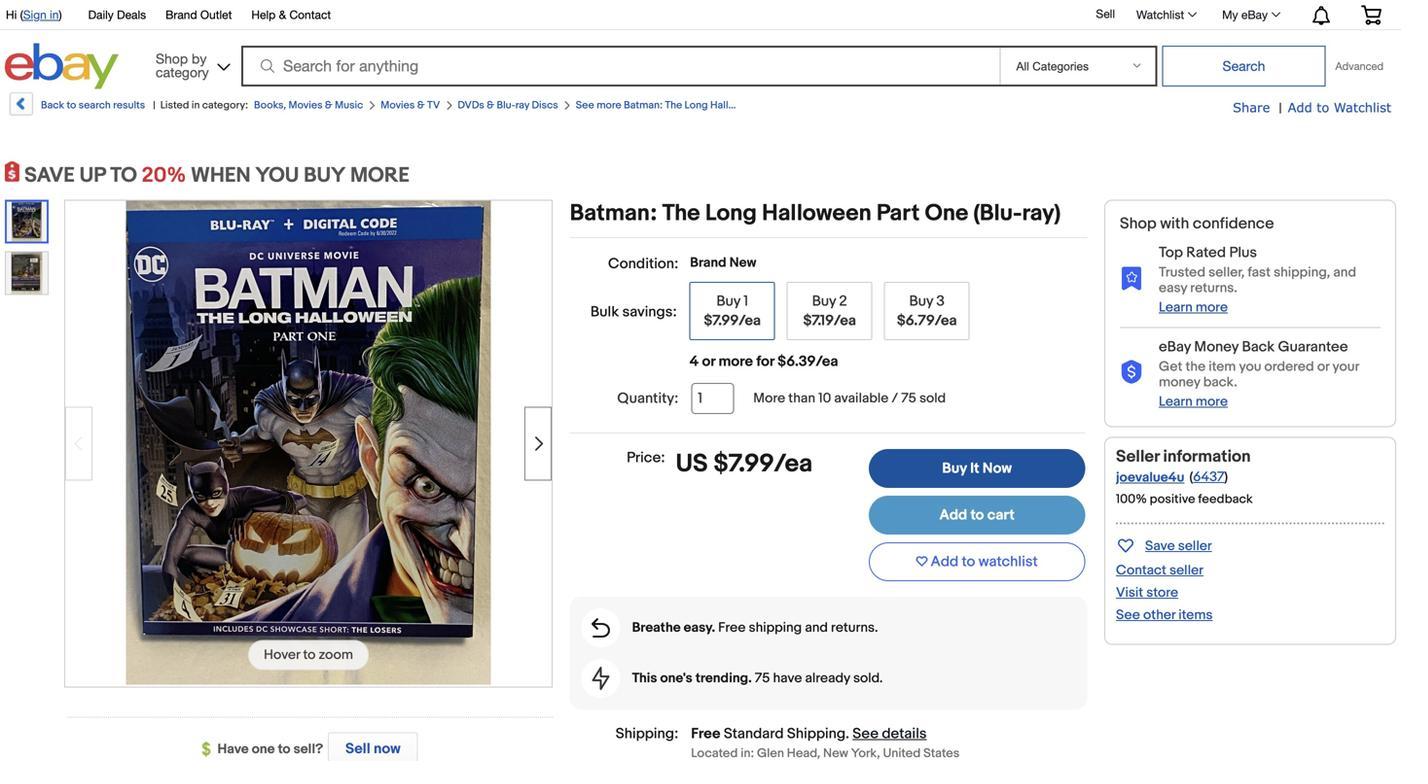 Task type: describe. For each thing, give the bounding box(es) containing it.
4
[[689, 353, 699, 371]]

in inside account navigation
[[50, 8, 59, 21]]

see details link
[[853, 726, 927, 743]]

1 horizontal spatial 75
[[901, 391, 916, 407]]

sold
[[919, 391, 946, 407]]

listed
[[160, 99, 189, 112]]

1 vertical spatial free
[[691, 726, 720, 743]]

easy
[[1159, 280, 1187, 297]]

trusted
[[1159, 265, 1205, 281]]

item
[[1209, 359, 1236, 375]]

plus
[[1229, 244, 1257, 262]]

brand for brand new
[[690, 255, 726, 271]]

buy 1 $7.99/ea
[[704, 293, 761, 330]]

sell now
[[345, 741, 401, 758]]

0 vertical spatial $7.99/ea
[[704, 312, 761, 330]]

add to watchlist link
[[1288, 99, 1391, 117]]

with details__icon image for ebay money back guarantee
[[1120, 361, 1143, 385]]

100%
[[1116, 492, 1147, 507]]

condition:
[[608, 255, 678, 273]]

other
[[1143, 607, 1176, 624]]

daily
[[88, 8, 114, 21]]

see other items link
[[1116, 607, 1213, 624]]

long inside us $7.99/ea main content
[[705, 200, 757, 228]]

1 movies from the left
[[288, 99, 323, 112]]

& for dvds
[[487, 99, 494, 112]]

add to cart link
[[869, 496, 1085, 535]]

to for cart
[[970, 507, 984, 524]]

available
[[834, 391, 889, 407]]

contact seller link
[[1116, 563, 1204, 579]]

information
[[1163, 447, 1251, 467]]

add to watchlist
[[931, 554, 1038, 571]]

one
[[252, 742, 275, 758]]

help
[[251, 8, 276, 21]]

learn inside top rated plus trusted seller, fast shipping, and easy returns. learn more
[[1159, 300, 1193, 316]]

up
[[79, 163, 106, 188]]

learn inside ebay money back guarantee get the item you ordered or your money back. learn more
[[1159, 394, 1193, 410]]

& left music
[[325, 99, 332, 112]]

watchlist link
[[1126, 3, 1206, 26]]

halloween
[[762, 200, 871, 228]]

quantity:
[[617, 390, 678, 408]]

confidence
[[1193, 215, 1274, 234]]

for
[[756, 353, 774, 371]]

shop by category button
[[147, 43, 234, 85]]

halloween,
[[710, 99, 763, 112]]

1 vertical spatial $7.99/ea
[[714, 450, 813, 480]]

sell link
[[1087, 7, 1124, 21]]

picture 2 of 2 image
[[6, 252, 48, 294]]

store
[[1146, 585, 1178, 602]]

books, movies & music link
[[254, 99, 363, 112]]

your shopping cart image
[[1360, 5, 1383, 25]]

to inside share | add to watchlist
[[1317, 100, 1329, 115]]

brand new
[[690, 255, 756, 271]]

money
[[1194, 339, 1239, 356]]

books,
[[254, 99, 286, 112]]

daily deals link
[[88, 5, 146, 26]]

get
[[1159, 359, 1182, 375]]

have one to sell?
[[217, 742, 323, 758]]

ebay inside ebay money back guarantee get the item you ordered or your money back. learn more
[[1159, 339, 1191, 356]]

0 vertical spatial part
[[765, 99, 784, 112]]

watchlist inside account navigation
[[1136, 8, 1184, 21]]

contact inside contact seller visit store see other items
[[1116, 563, 1166, 579]]

shop by category
[[156, 51, 209, 80]]

3
[[936, 293, 945, 310]]

add for add to cart
[[939, 507, 967, 524]]

this
[[632, 671, 657, 687]]

more
[[350, 163, 410, 188]]

daily deals
[[88, 8, 146, 21]]

category
[[156, 64, 209, 80]]

you
[[255, 163, 299, 188]]

back.
[[1203, 374, 1237, 391]]

see for free standard shipping . see details
[[853, 726, 879, 743]]

buy 3 $6.79/ea
[[897, 293, 957, 330]]

by
[[192, 51, 207, 67]]

contact inside "link"
[[289, 8, 331, 21]]

to for watchlist
[[962, 554, 975, 571]]

one's
[[660, 671, 692, 687]]

fast
[[1248, 265, 1271, 281]]

save seller
[[1145, 538, 1212, 555]]

shop for shop with confidence
[[1120, 215, 1157, 234]]

brand for brand outlet
[[166, 8, 197, 21]]

batman: the long halloween part one (blu-ray)
[[570, 200, 1061, 228]]

cart
[[987, 507, 1015, 524]]

money
[[1159, 374, 1200, 391]]

part inside us $7.99/ea main content
[[877, 200, 920, 228]]

with details__icon image for breathe easy.
[[592, 619, 610, 638]]

dollar sign image
[[202, 743, 217, 758]]

2 movies from the left
[[381, 99, 415, 112]]

shipping:
[[616, 726, 678, 743]]

| inside share | add to watchlist
[[1279, 100, 1282, 117]]

to for search
[[67, 99, 76, 112]]

than
[[788, 391, 815, 407]]

breathe easy. free shipping and returns.
[[632, 620, 878, 637]]

more
[[753, 391, 785, 407]]

buy for buy 1
[[716, 293, 740, 310]]

1
[[744, 293, 748, 310]]

bulk
[[590, 304, 619, 321]]

shipping,
[[1274, 265, 1330, 281]]

sell for sell now
[[345, 741, 370, 758]]

dvds & blu-ray discs
[[458, 99, 558, 112]]

joevalue4u link
[[1116, 470, 1185, 486]]

outlet
[[200, 8, 232, 21]]

ebay money back guarantee get the item you ordered or your money back. learn more
[[1159, 339, 1359, 410]]

4 or more for $6.39/ea
[[689, 353, 838, 371]]

2
[[839, 293, 847, 310]]

discs
[[532, 99, 558, 112]]

more inside ebay money back guarantee get the item you ordered or your money back. learn more
[[1196, 394, 1228, 410]]

with details__icon image for top rated plus
[[1120, 266, 1143, 291]]

) inside seller information joevalue4u ( 6437 ) 100% positive feedback
[[1224, 469, 1228, 486]]

picture 1 of 2 image
[[7, 202, 47, 242]]

buy it now link
[[869, 450, 1085, 488]]

brand outlet
[[166, 8, 232, 21]]

buy for buy 3
[[909, 293, 933, 310]]

bulk savings:
[[590, 304, 677, 321]]

returns. inside us $7.99/ea main content
[[831, 620, 878, 637]]

with
[[1160, 215, 1189, 234]]

add inside share | add to watchlist
[[1288, 100, 1312, 115]]

0 vertical spatial the
[[665, 99, 682, 112]]

movies & tv
[[381, 99, 440, 112]]

0 vertical spatial batman:
[[624, 99, 663, 112]]

more than 10 available / 75 sold
[[753, 391, 946, 407]]

more down search for anything text field
[[597, 99, 621, 112]]

shipping
[[787, 726, 846, 743]]

see more batman: the long halloween, part one (blu-ray,...
[[576, 99, 854, 112]]



Task type: vqa. For each thing, say whether or not it's contained in the screenshot.
the bottom SEE
yes



Task type: locate. For each thing, give the bounding box(es) containing it.
Search for anything text field
[[244, 48, 996, 85]]

free standard shipping . see details
[[691, 726, 927, 743]]

0 vertical spatial long
[[685, 99, 708, 112]]

0 horizontal spatial and
[[805, 620, 828, 637]]

1 vertical spatial brand
[[690, 255, 726, 271]]

brand left new
[[690, 255, 726, 271]]

long left halloween,
[[685, 99, 708, 112]]

learn more link for money
[[1159, 394, 1228, 410]]

1 learn more link from the top
[[1159, 300, 1228, 316]]

see
[[576, 99, 594, 112], [1116, 607, 1140, 624], [853, 726, 879, 743]]

back left search
[[41, 99, 64, 112]]

0 horizontal spatial contact
[[289, 8, 331, 21]]

sign in link
[[23, 8, 59, 21]]

category:
[[202, 99, 248, 112]]

see inside contact seller visit store see other items
[[1116, 607, 1140, 624]]

2 learn from the top
[[1159, 394, 1193, 410]]

more left the for
[[719, 353, 753, 371]]

or inside ebay money back guarantee get the item you ordered or your money back. learn more
[[1317, 359, 1329, 375]]

the inside us $7.99/ea main content
[[662, 200, 700, 228]]

| right the share button
[[1279, 100, 1282, 117]]

batman: the long halloween part one (blu-ray) - picture 1 of 2 image
[[126, 199, 491, 685]]

and right the "shipping," in the top of the page
[[1333, 265, 1356, 281]]

or inside us $7.99/ea main content
[[702, 353, 715, 371]]

1 horizontal spatial watchlist
[[1334, 100, 1391, 115]]

)
[[59, 8, 62, 21], [1224, 469, 1228, 486]]

1 vertical spatial in
[[192, 99, 200, 112]]

1 horizontal spatial ebay
[[1241, 8, 1268, 21]]

1 vertical spatial shop
[[1120, 215, 1157, 234]]

0 horizontal spatial ebay
[[1159, 339, 1191, 356]]

learn more link down money
[[1159, 394, 1228, 410]]

contact up visit store link
[[1116, 563, 1166, 579]]

0 horizontal spatial watchlist
[[1136, 8, 1184, 21]]

or right 4
[[702, 353, 715, 371]]

1 vertical spatial sell
[[345, 741, 370, 758]]

& right help
[[279, 8, 286, 21]]

( inside seller information joevalue4u ( 6437 ) 100% positive feedback
[[1189, 469, 1193, 486]]

movies
[[288, 99, 323, 112], [381, 99, 415, 112]]

1 horizontal spatial sell
[[1096, 7, 1115, 21]]

75 right the / at the right bottom of page
[[901, 391, 916, 407]]

brand inside us $7.99/ea main content
[[690, 255, 726, 271]]

( right the hi
[[20, 8, 23, 21]]

part right 'halloween'
[[877, 200, 920, 228]]

0 vertical spatial (
[[20, 8, 23, 21]]

sold.
[[853, 671, 883, 687]]

standard
[[724, 726, 784, 743]]

seller inside save seller button
[[1178, 538, 1212, 555]]

us $7.99/ea main content
[[570, 200, 1087, 762]]

more inside us $7.99/ea main content
[[719, 353, 753, 371]]

buy 2 $7.19/ea
[[803, 293, 856, 330]]

watchlist right sell link
[[1136, 8, 1184, 21]]

one left ray,...
[[786, 99, 806, 112]]

trending.
[[695, 671, 752, 687]]

1 vertical spatial and
[[805, 620, 828, 637]]

with details__icon image left breathe
[[592, 619, 610, 638]]

watchlist inside share | add to watchlist
[[1334, 100, 1391, 115]]

& left blu-
[[487, 99, 494, 112]]

buy inside buy 1 $7.99/ea
[[716, 293, 740, 310]]

price:
[[627, 450, 665, 467]]

seller for save
[[1178, 538, 1212, 555]]

None submit
[[1162, 46, 1326, 87]]

add to cart
[[939, 507, 1015, 524]]

(blu-
[[809, 99, 830, 112], [973, 200, 1022, 228]]

1 vertical spatial the
[[662, 200, 700, 228]]

returns. up sold.
[[831, 620, 878, 637]]

sign
[[23, 8, 46, 21]]

see more batman: the long halloween, part one (blu-ray,... link
[[576, 99, 854, 112]]

batman: down search for anything text field
[[624, 99, 663, 112]]

$7.99/ea down 1
[[704, 312, 761, 330]]

add
[[1288, 100, 1312, 115], [939, 507, 967, 524], [931, 554, 959, 571]]

0 horizontal spatial 75
[[755, 671, 770, 687]]

the up condition:
[[662, 200, 700, 228]]

help & contact link
[[251, 5, 331, 26]]

hi ( sign in )
[[6, 8, 62, 21]]

to down advanced link at the top
[[1317, 100, 1329, 115]]

1 horizontal spatial one
[[925, 200, 968, 228]]

contact seller visit store see other items
[[1116, 563, 1213, 624]]

music
[[335, 99, 363, 112]]

0 vertical spatial )
[[59, 8, 62, 21]]

buy left 2
[[812, 293, 836, 310]]

1 vertical spatial seller
[[1170, 563, 1204, 579]]

0 vertical spatial brand
[[166, 8, 197, 21]]

0 horizontal spatial returns.
[[831, 620, 878, 637]]

0 vertical spatial and
[[1333, 265, 1356, 281]]

6437
[[1193, 469, 1224, 486]]

$6.79/ea
[[897, 312, 957, 330]]

2 learn more link from the top
[[1159, 394, 1228, 410]]

1 horizontal spatial )
[[1224, 469, 1228, 486]]

0 vertical spatial contact
[[289, 8, 331, 21]]

0 vertical spatial seller
[[1178, 538, 1212, 555]]

1 vertical spatial (blu-
[[973, 200, 1022, 228]]

75
[[901, 391, 916, 407], [755, 671, 770, 687]]

0 horizontal spatial (blu-
[[809, 99, 830, 112]]

sell?
[[293, 742, 323, 758]]

( inside account navigation
[[20, 8, 23, 21]]

learn
[[1159, 300, 1193, 316], [1159, 394, 1193, 410]]

) right sign at the top left of the page
[[59, 8, 62, 21]]

seller right save
[[1178, 538, 1212, 555]]

none submit inside shop by category banner
[[1162, 46, 1326, 87]]

free left standard
[[691, 726, 720, 743]]

add down the add to cart link
[[931, 554, 959, 571]]

1 vertical spatial learn more link
[[1159, 394, 1228, 410]]

visit store link
[[1116, 585, 1178, 602]]

have
[[217, 742, 249, 758]]

your
[[1332, 359, 1359, 375]]

0 horizontal spatial brand
[[166, 8, 197, 21]]

1 learn from the top
[[1159, 300, 1193, 316]]

sell left now
[[345, 741, 370, 758]]

| left listed
[[153, 99, 155, 112]]

0 horizontal spatial back
[[41, 99, 64, 112]]

my ebay link
[[1211, 3, 1289, 26]]

shop with confidence
[[1120, 215, 1274, 234]]

savings:
[[622, 304, 677, 321]]

& for help
[[279, 8, 286, 21]]

buy inside buy 3 $6.79/ea
[[909, 293, 933, 310]]

results
[[113, 99, 145, 112]]

see right 'discs'
[[576, 99, 594, 112]]

learn down "easy"
[[1159, 300, 1193, 316]]

brand
[[166, 8, 197, 21], [690, 255, 726, 271]]

advanced
[[1335, 60, 1384, 72]]

add right the share
[[1288, 100, 1312, 115]]

& for movies
[[417, 99, 425, 112]]

0 horizontal spatial shop
[[156, 51, 188, 67]]

6437 link
[[1193, 469, 1224, 486]]

0 horizontal spatial )
[[59, 8, 62, 21]]

buy left it
[[942, 460, 967, 478]]

1 horizontal spatial contact
[[1116, 563, 1166, 579]]

details
[[882, 726, 927, 743]]

1 vertical spatial add
[[939, 507, 967, 524]]

0 vertical spatial learn more link
[[1159, 300, 1228, 316]]

seller
[[1116, 447, 1159, 467]]

to left search
[[67, 99, 76, 112]]

deals
[[117, 8, 146, 21]]

seller inside contact seller visit store see other items
[[1170, 563, 1204, 579]]

0 horizontal spatial (
[[20, 8, 23, 21]]

1 vertical spatial see
[[1116, 607, 1140, 624]]

hi
[[6, 8, 17, 21]]

in right listed
[[192, 99, 200, 112]]

breathe
[[632, 620, 681, 637]]

one inside us $7.99/ea main content
[[925, 200, 968, 228]]

buy
[[304, 163, 346, 188]]

see right .
[[853, 726, 879, 743]]

see for contact seller visit store see other items
[[1116, 607, 1140, 624]]

free
[[718, 620, 746, 637], [691, 726, 720, 743]]

back to search results link
[[8, 92, 145, 123]]

account navigation
[[0, 0, 1396, 30]]

ebay up get
[[1159, 339, 1191, 356]]

1 vertical spatial )
[[1224, 469, 1228, 486]]

long
[[685, 99, 708, 112], [705, 200, 757, 228]]

buy for buy 2
[[812, 293, 836, 310]]

& left tv
[[417, 99, 425, 112]]

back up the you
[[1242, 339, 1275, 356]]

1 horizontal spatial shop
[[1120, 215, 1157, 234]]

0 horizontal spatial one
[[786, 99, 806, 112]]

0 horizontal spatial in
[[50, 8, 59, 21]]

see inside us $7.99/ea main content
[[853, 726, 879, 743]]

movies left tv
[[381, 99, 415, 112]]

seller for contact
[[1170, 563, 1204, 579]]

buy inside buy 2 $7.19/ea
[[812, 293, 836, 310]]

sell for sell
[[1096, 7, 1115, 21]]

visit
[[1116, 585, 1143, 602]]

back
[[41, 99, 64, 112], [1242, 339, 1275, 356]]

ray
[[515, 99, 529, 112]]

add for add to watchlist
[[931, 554, 959, 571]]

seller down "save seller"
[[1170, 563, 1204, 579]]

watchlist
[[979, 554, 1038, 571]]

0 vertical spatial back
[[41, 99, 64, 112]]

& inside help & contact "link"
[[279, 8, 286, 21]]

$7.99/ea
[[704, 312, 761, 330], [714, 450, 813, 480]]

with details__icon image left get
[[1120, 361, 1143, 385]]

1 vertical spatial one
[[925, 200, 968, 228]]

0 vertical spatial learn
[[1159, 300, 1193, 316]]

and right shipping
[[805, 620, 828, 637]]

and
[[1333, 265, 1356, 281], [805, 620, 828, 637]]

batman:
[[624, 99, 663, 112], [570, 200, 657, 228]]

buy left 3
[[909, 293, 933, 310]]

1 horizontal spatial brand
[[690, 255, 726, 271]]

to
[[67, 99, 76, 112], [1317, 100, 1329, 115], [970, 507, 984, 524], [962, 554, 975, 571], [278, 742, 290, 758]]

1 vertical spatial ebay
[[1159, 339, 1191, 356]]

us
[[676, 450, 708, 480]]

buy
[[716, 293, 740, 310], [812, 293, 836, 310], [909, 293, 933, 310], [942, 460, 967, 478]]

easy.
[[684, 620, 715, 637]]

learn more link down "easy"
[[1159, 300, 1228, 316]]

Quantity: text field
[[691, 383, 734, 414]]

with details__icon image left this
[[592, 667, 610, 691]]

and inside top rated plus trusted seller, fast shipping, and easy returns. learn more
[[1333, 265, 1356, 281]]

items
[[1179, 607, 1213, 624]]

add left cart
[[939, 507, 967, 524]]

0 horizontal spatial see
[[576, 99, 594, 112]]

ebay right 'my'
[[1241, 8, 1268, 21]]

add inside button
[[931, 554, 959, 571]]

returns. down rated
[[1190, 280, 1237, 297]]

0 vertical spatial shop
[[156, 51, 188, 67]]

1 vertical spatial (
[[1189, 469, 1193, 486]]

75 left have at the bottom right of page
[[755, 671, 770, 687]]

1 vertical spatial part
[[877, 200, 920, 228]]

guarantee
[[1278, 339, 1348, 356]]

to
[[110, 163, 137, 188]]

1 vertical spatial learn
[[1159, 394, 1193, 410]]

$7.99/ea down more
[[714, 450, 813, 480]]

1 horizontal spatial (
[[1189, 469, 1193, 486]]

1 horizontal spatial |
[[1279, 100, 1282, 117]]

shop inside 'shop by category'
[[156, 51, 188, 67]]

) up feedback
[[1224, 469, 1228, 486]]

see down "visit"
[[1116, 607, 1140, 624]]

0 vertical spatial in
[[50, 8, 59, 21]]

2 vertical spatial add
[[931, 554, 959, 571]]

0 horizontal spatial movies
[[288, 99, 323, 112]]

shop by category banner
[[0, 0, 1396, 94]]

1 horizontal spatial part
[[877, 200, 920, 228]]

1 vertical spatial 75
[[755, 671, 770, 687]]

0 horizontal spatial part
[[765, 99, 784, 112]]

( down the "information"
[[1189, 469, 1193, 486]]

to inside button
[[962, 554, 975, 571]]

1 horizontal spatial back
[[1242, 339, 1275, 356]]

us $7.99/ea
[[676, 450, 813, 480]]

buy left 1
[[716, 293, 740, 310]]

with details__icon image
[[1120, 266, 1143, 291], [1120, 361, 1143, 385], [592, 619, 610, 638], [592, 667, 610, 691]]

back inside ebay money back guarantee get the item you ordered or your money back. learn more
[[1242, 339, 1275, 356]]

ray)
[[1022, 200, 1061, 228]]

more down seller,
[[1196, 300, 1228, 316]]

20%
[[142, 163, 186, 188]]

1 horizontal spatial or
[[1317, 359, 1329, 375]]

the left halloween,
[[665, 99, 682, 112]]

the
[[1185, 359, 1206, 375]]

0 vertical spatial free
[[718, 620, 746, 637]]

1 vertical spatial back
[[1242, 339, 1275, 356]]

0 vertical spatial ebay
[[1241, 8, 1268, 21]]

1 horizontal spatial movies
[[381, 99, 415, 112]]

movies & tv link
[[381, 99, 440, 112]]

shop for shop by category
[[156, 51, 188, 67]]

2 horizontal spatial see
[[1116, 607, 1140, 624]]

sell now link
[[323, 733, 418, 762]]

more down back.
[[1196, 394, 1228, 410]]

0 horizontal spatial or
[[702, 353, 715, 371]]

1 horizontal spatial (blu-
[[973, 200, 1022, 228]]

0 vertical spatial (blu-
[[809, 99, 830, 112]]

) inside account navigation
[[59, 8, 62, 21]]

sell left watchlist link
[[1096, 7, 1115, 21]]

0 vertical spatial 75
[[901, 391, 916, 407]]

books, movies & music
[[254, 99, 363, 112]]

shop left with
[[1120, 215, 1157, 234]]

ray,...
[[830, 99, 854, 112]]

help & contact
[[251, 8, 331, 21]]

1 horizontal spatial returns.
[[1190, 280, 1237, 297]]

1 vertical spatial batman:
[[570, 200, 657, 228]]

or down "guarantee"
[[1317, 359, 1329, 375]]

returns. inside top rated plus trusted seller, fast shipping, and easy returns. learn more
[[1190, 280, 1237, 297]]

batman: inside us $7.99/ea main content
[[570, 200, 657, 228]]

save
[[1145, 538, 1175, 555]]

0 horizontal spatial sell
[[345, 741, 370, 758]]

positive
[[1150, 492, 1195, 507]]

with details__icon image for this one's trending.
[[592, 667, 610, 691]]

free right 'easy.'
[[718, 620, 746, 637]]

1 horizontal spatial see
[[853, 726, 879, 743]]

0 horizontal spatial |
[[153, 99, 155, 112]]

contact right help
[[289, 8, 331, 21]]

1 horizontal spatial in
[[192, 99, 200, 112]]

one up 3
[[925, 200, 968, 228]]

learn more link for rated
[[1159, 300, 1228, 316]]

when
[[191, 163, 251, 188]]

more inside top rated plus trusted seller, fast shipping, and easy returns. learn more
[[1196, 300, 1228, 316]]

0 vertical spatial one
[[786, 99, 806, 112]]

it
[[970, 460, 979, 478]]

movies right books,
[[288, 99, 323, 112]]

1 vertical spatial watchlist
[[1334, 100, 1391, 115]]

in right sign at the top left of the page
[[50, 8, 59, 21]]

with details__icon image left "easy"
[[1120, 266, 1143, 291]]

to right one
[[278, 742, 290, 758]]

0 vertical spatial add
[[1288, 100, 1312, 115]]

sell inside account navigation
[[1096, 7, 1115, 21]]

top
[[1159, 244, 1183, 262]]

batman: up condition:
[[570, 200, 657, 228]]

ebay inside account navigation
[[1241, 8, 1268, 21]]

you
[[1239, 359, 1261, 375]]

1 vertical spatial contact
[[1116, 563, 1166, 579]]

and inside us $7.99/ea main content
[[805, 620, 828, 637]]

long up brand new
[[705, 200, 757, 228]]

learn down money
[[1159, 394, 1193, 410]]

2 vertical spatial see
[[853, 726, 879, 743]]

brand inside account navigation
[[166, 8, 197, 21]]

0 vertical spatial see
[[576, 99, 594, 112]]

1 vertical spatial returns.
[[831, 620, 878, 637]]

(blu- inside us $7.99/ea main content
[[973, 200, 1022, 228]]

new
[[729, 255, 756, 271]]

shop left by
[[156, 51, 188, 67]]

my
[[1222, 8, 1238, 21]]

1 horizontal spatial and
[[1333, 265, 1356, 281]]

to left cart
[[970, 507, 984, 524]]

dvds
[[458, 99, 484, 112]]

0 vertical spatial watchlist
[[1136, 8, 1184, 21]]

to left watchlist
[[962, 554, 975, 571]]

part right halloween,
[[765, 99, 784, 112]]

0 vertical spatial returns.
[[1190, 280, 1237, 297]]

watchlist down advanced link at the top
[[1334, 100, 1391, 115]]

brand left outlet
[[166, 8, 197, 21]]

0 vertical spatial sell
[[1096, 7, 1115, 21]]

1 vertical spatial long
[[705, 200, 757, 228]]

this one's trending. 75 have already sold.
[[632, 671, 883, 687]]



